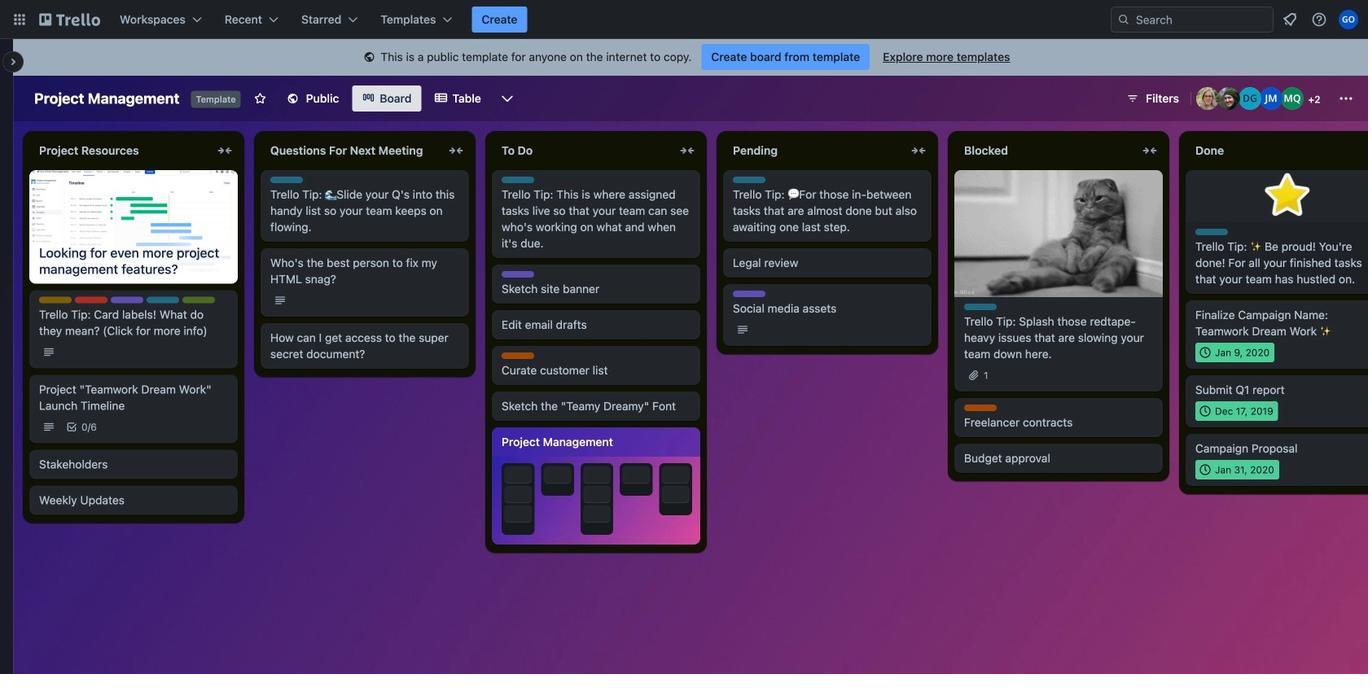 Task type: locate. For each thing, give the bounding box(es) containing it.
caity (caity) image
[[1217, 87, 1240, 110]]

primary element
[[0, 0, 1368, 39]]

melody qiao (melodyqiao) image
[[1281, 87, 1304, 110]]

1 vertical spatial color: orange, title: "one more step" element
[[964, 405, 997, 411]]

2 collapse list image from the left
[[446, 141, 466, 160]]

devan goldstein (devangoldstein2) image
[[1239, 87, 1261, 110]]

color: sky, title: "trello tip" element
[[270, 177, 303, 183], [502, 177, 534, 183], [733, 177, 765, 183], [1195, 229, 1228, 235], [147, 297, 179, 303], [964, 304, 997, 310]]

None text field
[[954, 138, 1137, 164]]

None text field
[[29, 138, 212, 164], [261, 138, 443, 164], [492, 138, 674, 164], [723, 138, 906, 164], [1186, 138, 1368, 164], [29, 138, 212, 164], [261, 138, 443, 164], [492, 138, 674, 164], [723, 138, 906, 164], [1186, 138, 1368, 164]]

customize views image
[[499, 90, 515, 107]]

0 horizontal spatial color: orange, title: "one more step" element
[[502, 353, 534, 359]]

Search field
[[1130, 8, 1273, 31]]

4 collapse list image from the left
[[909, 141, 928, 160]]

1 horizontal spatial color: purple, title: "design team" element
[[502, 271, 534, 278]]

open information menu image
[[1311, 11, 1327, 28]]

1 collapse list image from the left
[[215, 141, 235, 160]]

color: purple, title: "design team" element
[[502, 271, 534, 278], [733, 291, 765, 297], [111, 297, 143, 303]]

color: yellow, title: "copy request" element
[[39, 297, 72, 303]]

0 notifications image
[[1280, 10, 1300, 29]]

Board name text field
[[26, 86, 188, 112]]

color: orange, title: "one more step" element
[[502, 353, 534, 359], [964, 405, 997, 411]]

search image
[[1117, 13, 1130, 26]]

0 vertical spatial color: orange, title: "one more step" element
[[502, 353, 534, 359]]

collapse list image
[[215, 141, 235, 160], [446, 141, 466, 160], [678, 141, 697, 160], [909, 141, 928, 160], [1140, 141, 1160, 160]]

star or unstar board image
[[254, 92, 267, 105]]

andrea crawford (andreacrawford8) image
[[1196, 87, 1219, 110]]

jordan mirchev (jordan_mirchev) image
[[1260, 87, 1283, 110]]

show menu image
[[1338, 90, 1354, 107]]



Task type: vqa. For each thing, say whether or not it's contained in the screenshot.
list in the button
no



Task type: describe. For each thing, give the bounding box(es) containing it.
sm image
[[361, 50, 377, 66]]

color: red, title: "priority" element
[[75, 297, 107, 303]]

back to home image
[[39, 7, 100, 33]]

0 horizontal spatial color: purple, title: "design team" element
[[111, 297, 143, 303]]

1 horizontal spatial color: orange, title: "one more step" element
[[964, 405, 997, 411]]

gary orlando (garyorlando) image
[[1339, 10, 1358, 29]]

5 collapse list image from the left
[[1140, 141, 1160, 160]]

color: lime, title: "halp" element
[[182, 297, 215, 303]]

2 horizontal spatial color: purple, title: "design team" element
[[733, 291, 765, 297]]

3 collapse list image from the left
[[678, 141, 697, 160]]

star image
[[1262, 170, 1314, 222]]



